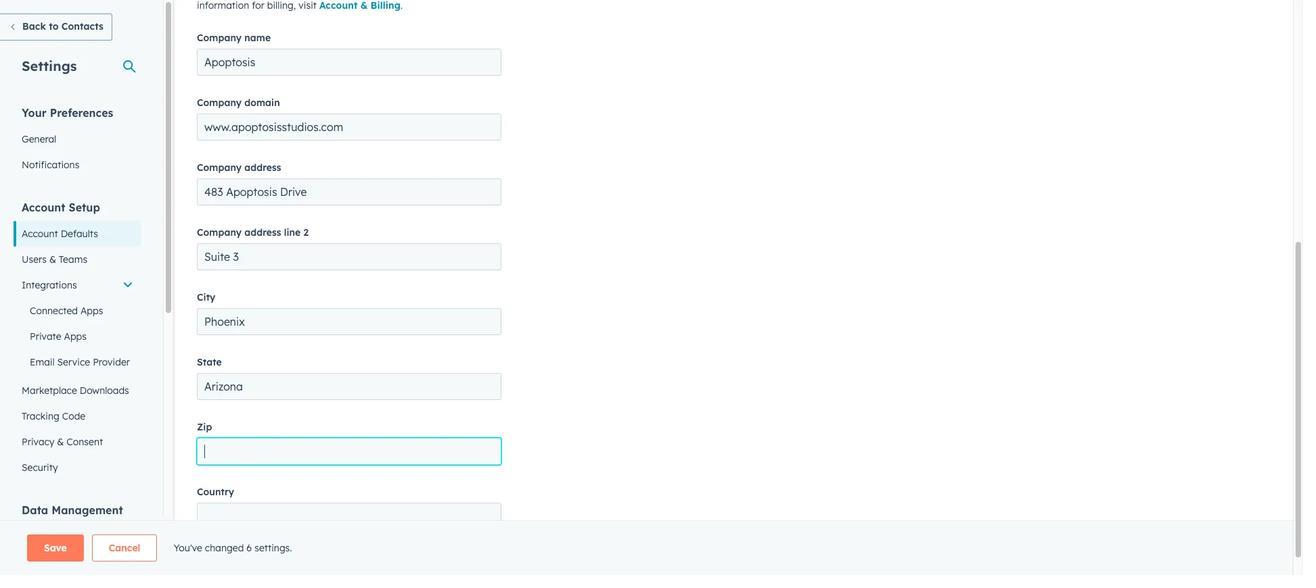 Task type: locate. For each thing, give the bounding box(es) containing it.
City text field
[[197, 309, 501, 336]]

country
[[197, 487, 234, 499]]

notifications
[[22, 159, 79, 171]]

& for privacy
[[57, 436, 64, 449]]

back to contacts
[[22, 20, 103, 32]]

address
[[244, 162, 281, 174], [244, 227, 281, 239]]

company for company address line 2
[[197, 227, 242, 239]]

apps
[[80, 305, 103, 317], [64, 331, 87, 343]]

email
[[30, 357, 55, 369]]

address down domain
[[244, 162, 281, 174]]

1 vertical spatial account
[[22, 228, 58, 240]]

2 address from the top
[[244, 227, 281, 239]]

tracking code link
[[14, 404, 141, 430]]

provider
[[93, 357, 130, 369]]

integrations button
[[14, 273, 141, 298]]

setup
[[69, 201, 100, 214]]

users
[[22, 254, 47, 266]]

address for company address line 2
[[244, 227, 281, 239]]

consent
[[66, 436, 103, 449]]

data management
[[22, 504, 123, 518]]

apps inside 'link'
[[80, 305, 103, 317]]

company address
[[197, 162, 281, 174]]

company for company domain
[[197, 97, 242, 109]]

1 horizontal spatial &
[[57, 436, 64, 449]]

2 company from the top
[[197, 97, 242, 109]]

apps up private apps link
[[80, 305, 103, 317]]

3 company from the top
[[197, 162, 242, 174]]

line
[[284, 227, 301, 239]]

0 vertical spatial account
[[22, 201, 65, 214]]

account for account defaults
[[22, 228, 58, 240]]

management
[[52, 504, 123, 518]]

0 vertical spatial address
[[244, 162, 281, 174]]

1 vertical spatial apps
[[64, 331, 87, 343]]

company
[[197, 32, 242, 44], [197, 97, 242, 109], [197, 162, 242, 174], [197, 227, 242, 239]]

back to contacts link
[[0, 14, 112, 41]]

4 company from the top
[[197, 227, 242, 239]]

Company address line 2 text field
[[197, 244, 501, 271]]

account setup element
[[14, 200, 141, 481]]

privacy & consent
[[22, 436, 103, 449]]

security
[[22, 462, 58, 474]]

city
[[197, 292, 215, 304]]

1 company from the top
[[197, 32, 242, 44]]

0 vertical spatial apps
[[80, 305, 103, 317]]

your preferences element
[[14, 106, 141, 178]]

preferences
[[50, 106, 113, 120]]

& right "users"
[[49, 254, 56, 266]]

0 vertical spatial &
[[49, 254, 56, 266]]

users & teams link
[[14, 247, 141, 273]]

to
[[49, 20, 59, 32]]

back
[[22, 20, 46, 32]]

state
[[197, 357, 222, 369]]

0 horizontal spatial &
[[49, 254, 56, 266]]

downloads
[[80, 385, 129, 397]]

account defaults
[[22, 228, 98, 240]]

company address line 2
[[197, 227, 309, 239]]

apps up service on the left of the page
[[64, 331, 87, 343]]

address for company address
[[244, 162, 281, 174]]

& right "privacy"
[[57, 436, 64, 449]]

1 vertical spatial address
[[244, 227, 281, 239]]

tracking code
[[22, 411, 85, 423]]

changed
[[205, 543, 244, 555]]

account up account defaults
[[22, 201, 65, 214]]

1 address from the top
[[244, 162, 281, 174]]

account up "users"
[[22, 228, 58, 240]]

Country text field
[[197, 503, 501, 530]]

address left line
[[244, 227, 281, 239]]

1 vertical spatial &
[[57, 436, 64, 449]]

marketplace downloads
[[22, 385, 129, 397]]

Zip text field
[[197, 438, 501, 466]]

1 account from the top
[[22, 201, 65, 214]]

company for company name
[[197, 32, 242, 44]]

company domain
[[197, 97, 280, 109]]

domain
[[244, 97, 280, 109]]

you've
[[173, 543, 202, 555]]

State text field
[[197, 374, 501, 401]]

&
[[49, 254, 56, 266], [57, 436, 64, 449]]

apps for private apps
[[64, 331, 87, 343]]

2
[[303, 227, 309, 239]]

2 account from the top
[[22, 228, 58, 240]]

account
[[22, 201, 65, 214], [22, 228, 58, 240]]



Task type: describe. For each thing, give the bounding box(es) containing it.
privacy
[[22, 436, 54, 449]]

service
[[57, 357, 90, 369]]

general link
[[14, 127, 141, 152]]

Company name text field
[[197, 49, 501, 76]]

notifications link
[[14, 152, 141, 178]]

you've changed 6 settings.
[[173, 543, 292, 555]]

integrations
[[22, 279, 77, 292]]

zip
[[197, 422, 212, 434]]

connected
[[30, 305, 78, 317]]

settings
[[22, 58, 77, 74]]

account for account setup
[[22, 201, 65, 214]]

Company domain text field
[[197, 114, 501, 141]]

& for users
[[49, 254, 56, 266]]

private apps link
[[14, 324, 141, 350]]

privacy & consent link
[[14, 430, 141, 455]]

tracking
[[22, 411, 59, 423]]

teams
[[59, 254, 87, 266]]

code
[[62, 411, 85, 423]]

data
[[22, 504, 48, 518]]

users & teams
[[22, 254, 87, 266]]

private
[[30, 331, 61, 343]]

marketplace
[[22, 385, 77, 397]]

company for company address
[[197, 162, 242, 174]]

email service provider link
[[14, 350, 141, 376]]

defaults
[[61, 228, 98, 240]]

general
[[22, 133, 56, 145]]

account setup
[[22, 201, 100, 214]]

settings.
[[255, 543, 292, 555]]

apps for connected apps
[[80, 305, 103, 317]]

your
[[22, 106, 47, 120]]

Company address text field
[[197, 179, 501, 206]]

cancel button
[[92, 535, 157, 562]]

private apps
[[30, 331, 87, 343]]

6
[[247, 543, 252, 555]]

account defaults link
[[14, 221, 141, 247]]

your preferences
[[22, 106, 113, 120]]

email service provider
[[30, 357, 130, 369]]

security link
[[14, 455, 141, 481]]

connected apps link
[[14, 298, 141, 324]]

save button
[[27, 535, 84, 562]]

name
[[244, 32, 271, 44]]

contacts
[[61, 20, 103, 32]]

company name
[[197, 32, 271, 44]]

cancel
[[109, 543, 140, 555]]

marketplace downloads link
[[14, 378, 141, 404]]

connected apps
[[30, 305, 103, 317]]

save
[[44, 543, 67, 555]]



Task type: vqa. For each thing, say whether or not it's contained in the screenshot.
the rightmost unsubscribe,
no



